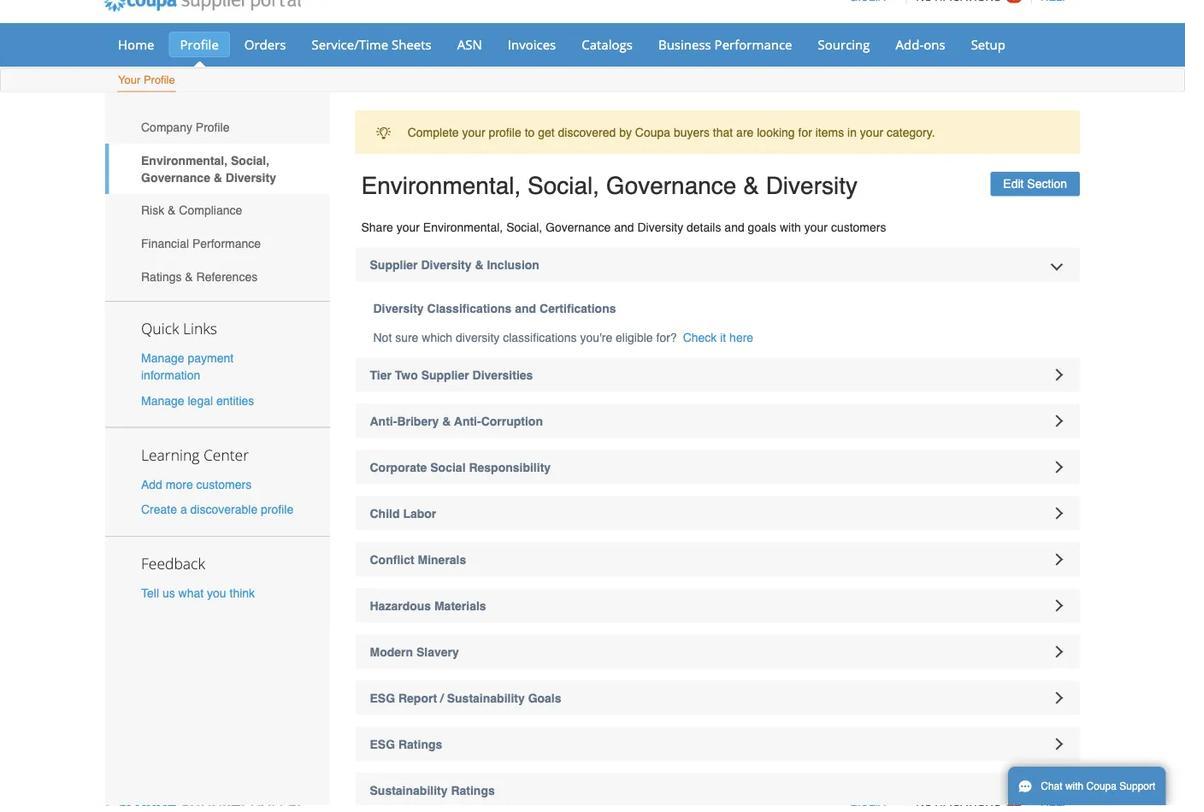 Task type: locate. For each thing, give the bounding box(es) containing it.
company
[[141, 120, 192, 134]]

1 vertical spatial ratings
[[399, 738, 443, 752]]

profile
[[180, 36, 219, 53], [144, 74, 175, 86], [196, 120, 230, 134]]

1 horizontal spatial and
[[615, 220, 635, 234]]

your profile
[[118, 74, 175, 86]]

company profile
[[141, 120, 230, 134]]

0 vertical spatial performance
[[715, 36, 793, 53]]

navigation
[[842, 0, 1081, 14]]

environmental, inside environmental, social, governance & diversity link
[[141, 154, 228, 167]]

sheets
[[392, 36, 432, 53]]

manage for manage payment information
[[141, 352, 184, 365]]

0 vertical spatial esg
[[370, 692, 395, 705]]

customers
[[832, 220, 887, 234], [196, 478, 252, 492]]

business
[[659, 36, 712, 53]]

home link
[[107, 32, 166, 57]]

anti-bribery & anti-corruption heading
[[356, 404, 1081, 439]]

0 vertical spatial profile
[[489, 126, 522, 139]]

profile inside alert
[[489, 126, 522, 139]]

1 vertical spatial esg
[[370, 738, 395, 752]]

sustainability down esg ratings at left bottom
[[370, 784, 448, 798]]

environmental, up supplier diversity & inclusion
[[423, 220, 503, 234]]

1 vertical spatial social,
[[528, 172, 600, 200]]

environmental,
[[141, 154, 228, 167], [362, 172, 521, 200], [423, 220, 503, 234]]

0 horizontal spatial supplier
[[370, 258, 418, 272]]

materials
[[435, 599, 487, 613]]

2 vertical spatial social,
[[507, 220, 543, 234]]

diversity
[[226, 171, 276, 184], [766, 172, 858, 200], [638, 220, 684, 234], [421, 258, 472, 272], [373, 302, 424, 315]]

esg inside dropdown button
[[370, 692, 395, 705]]

risk & compliance link
[[105, 194, 330, 227]]

sure
[[395, 331, 419, 344]]

1 manage from the top
[[141, 352, 184, 365]]

1 vertical spatial profile
[[144, 74, 175, 86]]

manage inside manage payment information
[[141, 352, 184, 365]]

2 manage from the top
[[141, 394, 184, 408]]

performance up references
[[192, 237, 261, 251]]

profile up environmental, social, governance & diversity link
[[196, 120, 230, 134]]

anti-bribery & anti-corruption button
[[356, 404, 1081, 439]]

learning
[[141, 445, 200, 465]]

and left details
[[615, 220, 635, 234]]

diversities
[[473, 368, 533, 382]]

anti- down tier in the top of the page
[[370, 415, 397, 428]]

2 vertical spatial profile
[[196, 120, 230, 134]]

0 vertical spatial customers
[[832, 220, 887, 234]]

1 anti- from the left
[[370, 415, 397, 428]]

social, down company profile link
[[231, 154, 270, 167]]

0 horizontal spatial coupa
[[636, 126, 671, 139]]

sustainability inside esg report / sustainability goals dropdown button
[[447, 692, 525, 705]]

performance for business performance
[[715, 36, 793, 53]]

center
[[204, 445, 249, 465]]

1 horizontal spatial performance
[[715, 36, 793, 53]]

diversity
[[456, 331, 500, 344]]

1 vertical spatial manage
[[141, 394, 184, 408]]

share
[[362, 220, 393, 234]]

compliance
[[179, 204, 242, 217]]

& left inclusion
[[475, 258, 484, 272]]

sustainability right /
[[447, 692, 525, 705]]

feedback
[[141, 554, 205, 574]]

1 esg from the top
[[370, 692, 395, 705]]

esg report / sustainability goals
[[370, 692, 562, 705]]

diversity left details
[[638, 220, 684, 234]]

0 vertical spatial manage
[[141, 352, 184, 365]]

check
[[683, 331, 717, 344]]

supplier diversity & inclusion heading
[[356, 248, 1081, 282]]

modern slavery heading
[[356, 635, 1081, 670]]

ratings inside 'dropdown button'
[[399, 738, 443, 752]]

a
[[180, 503, 187, 517]]

support
[[1120, 781, 1156, 793]]

& inside "link"
[[185, 270, 193, 284]]

social,
[[231, 154, 270, 167], [528, 172, 600, 200], [507, 220, 543, 234]]

1 vertical spatial sustainability
[[370, 784, 448, 798]]

& up the risk & compliance link
[[214, 171, 222, 184]]

inclusion
[[487, 258, 540, 272]]

supplier down which
[[422, 368, 469, 382]]

& right bribery
[[443, 415, 451, 428]]

profile down coupa supplier portal image at the top left of the page
[[180, 36, 219, 53]]

environmental, social, governance & diversity up share your environmental, social, governance and diversity details and goals with your customers
[[362, 172, 858, 200]]

orders
[[245, 36, 286, 53]]

diversity inside dropdown button
[[421, 258, 472, 272]]

which
[[422, 331, 453, 344]]

service/time
[[312, 36, 389, 53]]

profile
[[489, 126, 522, 139], [261, 503, 294, 517]]

social
[[431, 461, 466, 474]]

manage payment information
[[141, 352, 234, 383]]

it
[[721, 331, 727, 344]]

business performance
[[659, 36, 793, 53]]

2 esg from the top
[[370, 738, 395, 752]]

coupa right by at the right of page
[[636, 126, 671, 139]]

diversity up classifications
[[421, 258, 472, 272]]

esg inside 'dropdown button'
[[370, 738, 395, 752]]

manage
[[141, 352, 184, 365], [141, 394, 184, 408]]

with inside button
[[1066, 781, 1084, 793]]

your right "in"
[[861, 126, 884, 139]]

0 vertical spatial environmental,
[[141, 154, 228, 167]]

sustainability inside sustainability ratings dropdown button
[[370, 784, 448, 798]]

coupa inside button
[[1087, 781, 1117, 793]]

anti- up corporate social responsibility
[[454, 415, 481, 428]]

goals
[[528, 692, 562, 705]]

supplier
[[370, 258, 418, 272], [422, 368, 469, 382]]

diversity down for
[[766, 172, 858, 200]]

child labor
[[370, 507, 437, 521]]

1 vertical spatial supplier
[[422, 368, 469, 382]]

with right chat
[[1066, 781, 1084, 793]]

corporate
[[370, 461, 427, 474]]

1 vertical spatial with
[[1066, 781, 1084, 793]]

risk & compliance
[[141, 204, 242, 217]]

0 horizontal spatial customers
[[196, 478, 252, 492]]

sourcing link
[[807, 32, 882, 57]]

0 vertical spatial coupa
[[636, 126, 671, 139]]

risk
[[141, 204, 164, 217]]

share your environmental, social, governance and diversity details and goals with your customers
[[362, 220, 887, 234]]

1 vertical spatial profile
[[261, 503, 294, 517]]

0 vertical spatial profile
[[180, 36, 219, 53]]

ratings for esg
[[399, 738, 443, 752]]

profile left to
[[489, 126, 522, 139]]

corporate social responsibility
[[370, 461, 551, 474]]

1 vertical spatial coupa
[[1087, 781, 1117, 793]]

supplier down share
[[370, 258, 418, 272]]

responsibility
[[469, 461, 551, 474]]

chat with coupa support button
[[1009, 768, 1167, 807]]

0 horizontal spatial environmental, social, governance & diversity
[[141, 154, 276, 184]]

&
[[214, 171, 222, 184], [744, 172, 760, 200], [168, 204, 176, 217], [475, 258, 484, 272], [185, 270, 193, 284], [443, 415, 451, 428]]

governance up details
[[607, 172, 737, 200]]

information
[[141, 369, 200, 383]]

1 vertical spatial performance
[[192, 237, 261, 251]]

governance up 'certifications' on the top
[[546, 220, 611, 234]]

social, up inclusion
[[507, 220, 543, 234]]

think
[[230, 587, 255, 600]]

you
[[207, 587, 226, 600]]

1 horizontal spatial profile
[[489, 126, 522, 139]]

environmental, down "company profile"
[[141, 154, 228, 167]]

ratings
[[141, 270, 182, 284], [399, 738, 443, 752], [451, 784, 495, 798]]

learning center
[[141, 445, 249, 465]]

1 vertical spatial environmental,
[[362, 172, 521, 200]]

items
[[816, 126, 845, 139]]

profile right your
[[144, 74, 175, 86]]

with right the goals
[[780, 220, 802, 234]]

1 horizontal spatial coupa
[[1087, 781, 1117, 793]]

supplier diversity & inclusion
[[370, 258, 540, 272]]

environmental, down the complete
[[362, 172, 521, 200]]

performance right business
[[715, 36, 793, 53]]

0 horizontal spatial profile
[[261, 503, 294, 517]]

sustainability ratings button
[[356, 774, 1081, 807]]

diversity up sure at the top left
[[373, 302, 424, 315]]

1 horizontal spatial supplier
[[422, 368, 469, 382]]

ratings for sustainability
[[451, 784, 495, 798]]

1 horizontal spatial anti-
[[454, 415, 481, 428]]

coupa inside alert
[[636, 126, 671, 139]]

coupa left support
[[1087, 781, 1117, 793]]

manage payment information link
[[141, 352, 234, 383]]

tell us what you think button
[[141, 585, 255, 602]]

& down financial performance on the top left of the page
[[185, 270, 193, 284]]

and left the goals
[[725, 220, 745, 234]]

2 vertical spatial environmental,
[[423, 220, 503, 234]]

and
[[615, 220, 635, 234], [725, 220, 745, 234], [515, 302, 537, 315]]

0 vertical spatial supplier
[[370, 258, 418, 272]]

& up the goals
[[744, 172, 760, 200]]

0 vertical spatial ratings
[[141, 270, 182, 284]]

1 horizontal spatial with
[[1066, 781, 1084, 793]]

social, down get at the top left of the page
[[528, 172, 600, 200]]

0 horizontal spatial ratings
[[141, 270, 182, 284]]

esg
[[370, 692, 395, 705], [370, 738, 395, 752]]

0 horizontal spatial with
[[780, 220, 802, 234]]

manage down information
[[141, 394, 184, 408]]

0 horizontal spatial performance
[[192, 237, 261, 251]]

legal
[[188, 394, 213, 408]]

1 horizontal spatial ratings
[[399, 738, 443, 752]]

financial
[[141, 237, 189, 251]]

0 horizontal spatial anti-
[[370, 415, 397, 428]]

ratings inside dropdown button
[[451, 784, 495, 798]]

by
[[620, 126, 632, 139]]

quick
[[141, 319, 179, 339]]

& inside dropdown button
[[475, 258, 484, 272]]

esg left "report"
[[370, 692, 395, 705]]

add-ons
[[896, 36, 946, 53]]

financial performance
[[141, 237, 261, 251]]

anti-
[[370, 415, 397, 428], [454, 415, 481, 428]]

0 vertical spatial sustainability
[[447, 692, 525, 705]]

profile right discoverable at the bottom
[[261, 503, 294, 517]]

coupa supplier portal image
[[92, 0, 313, 23]]

hazardous materials heading
[[356, 589, 1081, 623]]

2 vertical spatial ratings
[[451, 784, 495, 798]]

your
[[462, 126, 486, 139], [861, 126, 884, 139], [397, 220, 420, 234], [805, 220, 828, 234]]

profile for company profile
[[196, 120, 230, 134]]

and up classifications
[[515, 302, 537, 315]]

esg up sustainability ratings
[[370, 738, 395, 752]]

report
[[399, 692, 437, 705]]

manage up information
[[141, 352, 184, 365]]

environmental, social, governance & diversity up compliance
[[141, 154, 276, 184]]

financial performance link
[[105, 227, 330, 260]]

2 horizontal spatial ratings
[[451, 784, 495, 798]]

quick links
[[141, 319, 217, 339]]



Task type: vqa. For each thing, say whether or not it's contained in the screenshot.
2nd SELECTED AREAS list box
no



Task type: describe. For each thing, give the bounding box(es) containing it.
diversity classifications and certifications
[[373, 302, 616, 315]]

ratings inside "link"
[[141, 270, 182, 284]]

looking
[[757, 126, 795, 139]]

add more customers link
[[141, 478, 252, 492]]

asn link
[[446, 32, 494, 57]]

us
[[162, 587, 175, 600]]

tier two supplier diversities button
[[356, 358, 1081, 392]]

catalogs link
[[571, 32, 644, 57]]

check it here link
[[683, 329, 754, 346]]

1 vertical spatial customers
[[196, 478, 252, 492]]

create a discoverable profile link
[[141, 503, 294, 517]]

that
[[713, 126, 733, 139]]

ratings & references link
[[105, 260, 330, 293]]

buyers
[[674, 126, 710, 139]]

esg report / sustainability goals button
[[356, 682, 1081, 716]]

& right risk at the top left
[[168, 204, 176, 217]]

setup link
[[961, 32, 1017, 57]]

service/time sheets
[[312, 36, 432, 53]]

2 horizontal spatial and
[[725, 220, 745, 234]]

complete your profile to get discovered by coupa buyers that are looking for items in your category. alert
[[356, 111, 1081, 154]]

add-ons link
[[885, 32, 957, 57]]

edit section
[[1004, 177, 1068, 191]]

manage for manage legal entities
[[141, 394, 184, 408]]

eligible
[[616, 331, 653, 344]]

1 horizontal spatial customers
[[832, 220, 887, 234]]

you're
[[581, 331, 613, 344]]

add more customers
[[141, 478, 252, 492]]

conflict
[[370, 553, 415, 567]]

2 anti- from the left
[[454, 415, 481, 428]]

esg report / sustainability goals heading
[[356, 682, 1081, 716]]

diversity up the risk & compliance link
[[226, 171, 276, 184]]

0 horizontal spatial and
[[515, 302, 537, 315]]

conflict minerals
[[370, 553, 467, 567]]

for?
[[657, 331, 677, 344]]

what
[[178, 587, 204, 600]]

child labor heading
[[356, 497, 1081, 531]]

corporate social responsibility heading
[[356, 451, 1081, 485]]

invoices link
[[497, 32, 568, 57]]

tier
[[370, 368, 392, 382]]

profile for your profile
[[144, 74, 175, 86]]

hazardous
[[370, 599, 431, 613]]

section
[[1028, 177, 1068, 191]]

child
[[370, 507, 400, 521]]

are
[[737, 126, 754, 139]]

classifications
[[427, 302, 512, 315]]

get
[[538, 126, 555, 139]]

0 vertical spatial with
[[780, 220, 802, 234]]

tell us what you think
[[141, 587, 255, 600]]

supplier inside dropdown button
[[422, 368, 469, 382]]

sustainability ratings heading
[[356, 774, 1081, 807]]

links
[[183, 319, 217, 339]]

anti-bribery & anti-corruption
[[370, 415, 543, 428]]

slavery
[[417, 646, 459, 659]]

bribery
[[397, 415, 439, 428]]

your right the complete
[[462, 126, 486, 139]]

chat
[[1042, 781, 1063, 793]]

performance for financial performance
[[192, 237, 261, 251]]

tier two supplier diversities heading
[[356, 358, 1081, 392]]

supplier diversity & inclusion button
[[356, 248, 1081, 282]]

conflict minerals heading
[[356, 543, 1081, 577]]

esg for esg report / sustainability goals
[[370, 692, 395, 705]]

sustainability ratings
[[370, 784, 495, 798]]

classifications
[[503, 331, 577, 344]]

not
[[373, 331, 392, 344]]

esg ratings
[[370, 738, 443, 752]]

discoverable
[[190, 503, 258, 517]]

child labor button
[[356, 497, 1081, 531]]

setup
[[972, 36, 1006, 53]]

edit
[[1004, 177, 1025, 191]]

entities
[[216, 394, 254, 408]]

details
[[687, 220, 722, 234]]

create a discoverable profile
[[141, 503, 294, 517]]

your
[[118, 74, 141, 86]]

business performance link
[[648, 32, 804, 57]]

here
[[730, 331, 754, 344]]

corruption
[[481, 415, 543, 428]]

certifications
[[540, 302, 616, 315]]

environmental, social, governance & diversity link
[[105, 144, 330, 194]]

complete your profile to get discovered by coupa buyers that are looking for items in your category.
[[408, 126, 936, 139]]

orders link
[[233, 32, 297, 57]]

& inside dropdown button
[[443, 415, 451, 428]]

your profile link
[[117, 70, 176, 92]]

hazardous materials
[[370, 599, 487, 613]]

goals
[[748, 220, 777, 234]]

more
[[166, 478, 193, 492]]

chat with coupa support
[[1042, 781, 1156, 793]]

1 horizontal spatial environmental, social, governance & diversity
[[362, 172, 858, 200]]

catalogs
[[582, 36, 633, 53]]

esg ratings heading
[[356, 728, 1081, 762]]

not sure which diversity classifications you're eligible for? check it here
[[373, 331, 754, 344]]

add
[[141, 478, 163, 492]]

invoices
[[508, 36, 556, 53]]

for
[[799, 126, 813, 139]]

0 vertical spatial social,
[[231, 154, 270, 167]]

your right the goals
[[805, 220, 828, 234]]

governance up risk & compliance at the top of the page
[[141, 171, 210, 184]]

supplier inside dropdown button
[[370, 258, 418, 272]]

hazardous materials button
[[356, 589, 1081, 623]]

service/time sheets link
[[301, 32, 443, 57]]

modern
[[370, 646, 413, 659]]

your right share
[[397, 220, 420, 234]]

esg for esg ratings
[[370, 738, 395, 752]]

minerals
[[418, 553, 467, 567]]



